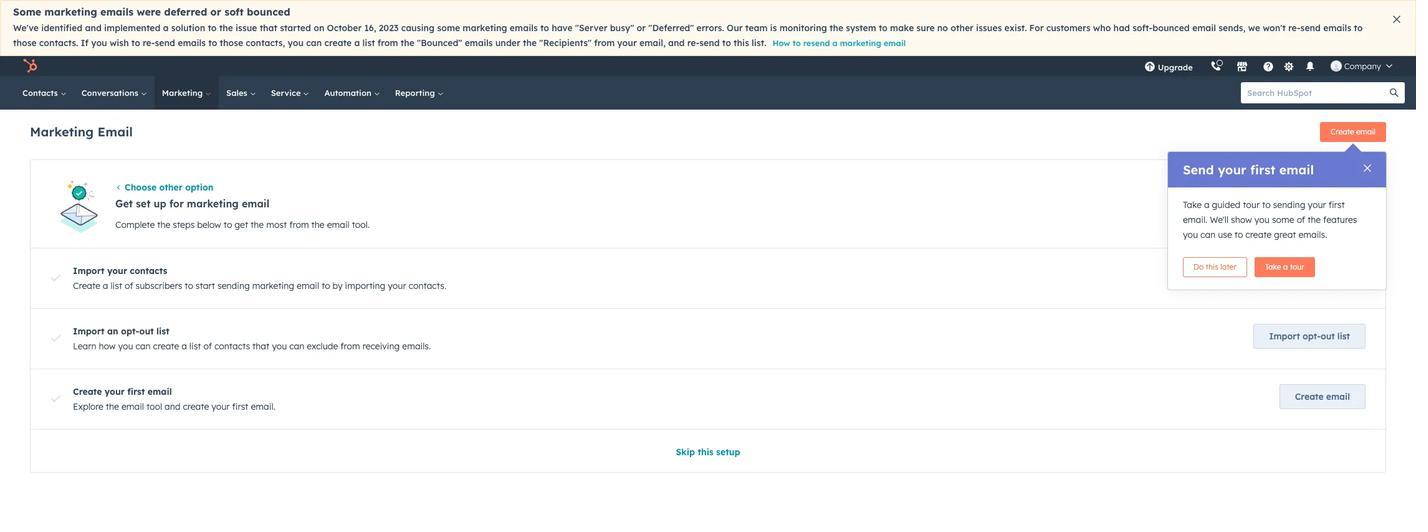 Task type: locate. For each thing, give the bounding box(es) containing it.
0 vertical spatial some
[[437, 22, 460, 34]]

opt- inside button
[[1303, 331, 1321, 343]]

create up explore
[[73, 387, 102, 398]]

the inside "take a guided tour to sending your first email. we'll show you some of the features you can use to create great emails."
[[1308, 215, 1321, 226]]

contacts. down "identified"
[[39, 37, 78, 49]]

and down "deferred"
[[668, 37, 685, 49]]

a down great
[[1284, 263, 1288, 272]]

and right tool
[[165, 402, 181, 413]]

1 horizontal spatial other
[[951, 22, 974, 34]]

import inside import an opt-out list learn how you can create a list of contacts that you can exclude from receiving emails.
[[73, 326, 105, 338]]

a inside "take a guided tour to sending your first email. we'll show you some of the features you can use to create great emails."
[[1205, 200, 1210, 211]]

0 vertical spatial and
[[85, 22, 102, 34]]

1 vertical spatial tour
[[1291, 263, 1305, 272]]

sending
[[1274, 200, 1306, 211], [218, 281, 250, 292]]

who
[[1094, 22, 1111, 34]]

take left guided
[[1184, 200, 1202, 211]]

opt-
[[121, 326, 139, 338], [1303, 331, 1321, 343]]

1 vertical spatial marketing
[[30, 124, 94, 139]]

out inside import opt-out list button
[[1321, 331, 1336, 343]]

that inside we've identified and implemented a solution to the issue that started on october 16, 2023 causing some marketing emails to have "server busy" or "deferred" errors. our team is monitoring the system to make sure no other issues exist. for customers who had soft-bounced email sends, we won't re-send emails to those contacts. if you wish to re-send emails to those contacts, you can create a list from the "bounced" emails under the "recipients" from your email, and re-send to this list.
[[260, 22, 278, 34]]

this down our
[[734, 37, 749, 49]]

sales link
[[219, 76, 264, 110]]

you down started
[[288, 37, 304, 49]]

create down october at the top
[[324, 37, 352, 49]]

create up learn
[[73, 281, 100, 292]]

marketing email banner
[[30, 118, 1387, 147]]

marketing down contacts link
[[30, 124, 94, 139]]

bounced inside we've identified and implemented a solution to the issue that started on october 16, 2023 causing some marketing emails to have "server busy" or "deferred" errors. our team is monitoring the system to make sure no other issues exist. for customers who had soft-bounced email sends, we won't re-send emails to those contacts. if you wish to re-send emails to those contacts, you can create a list from the "bounced" emails under the "recipients" from your email, and re-send to this list.
[[1153, 22, 1190, 34]]

or inside we've identified and implemented a solution to the issue that started on october 16, 2023 causing some marketing emails to have "server busy" or "deferred" errors. our team is monitoring the system to make sure no other issues exist. for customers who had soft-bounced email sends, we won't re-send emails to those contacts. if you wish to re-send emails to those contacts, you can create a list from the "bounced" emails under the "recipients" from your email, and re-send to this list.
[[637, 22, 646, 34]]

choose other option button
[[115, 182, 214, 193]]

0 horizontal spatial those
[[13, 37, 37, 49]]

sure
[[917, 22, 935, 34]]

0 horizontal spatial some
[[437, 22, 460, 34]]

1 horizontal spatial email.
[[1184, 215, 1208, 226]]

Search HubSpot search field
[[1241, 82, 1394, 104]]

close image
[[1364, 165, 1372, 172]]

create email for bottommost create email button
[[1296, 392, 1351, 403]]

0 vertical spatial other
[[951, 22, 974, 34]]

menu item
[[1202, 56, 1205, 76]]

0 vertical spatial tour
[[1243, 200, 1260, 211]]

sending right start at the left bottom of page
[[218, 281, 250, 292]]

0 vertical spatial sending
[[1274, 200, 1306, 211]]

sales
[[226, 88, 250, 98]]

contacts
[[22, 88, 60, 98]]

show
[[1232, 215, 1253, 226]]

a left guided
[[1205, 200, 1210, 211]]

calling icon image
[[1211, 61, 1222, 72]]

you
[[91, 37, 107, 49], [288, 37, 304, 49], [1255, 215, 1270, 226], [1184, 229, 1199, 241], [118, 341, 133, 353], [272, 341, 287, 353]]

2 vertical spatial and
[[165, 402, 181, 413]]

1 vertical spatial emails.
[[402, 341, 431, 353]]

create email for create email button inside the marketing email banner
[[1331, 127, 1376, 137]]

0 vertical spatial this
[[734, 37, 749, 49]]

emails up the under
[[510, 22, 538, 34]]

create email button down import opt-out list button
[[1280, 385, 1366, 410]]

re- right won't
[[1289, 22, 1301, 34]]

marketing left sales
[[162, 88, 205, 98]]

tool
[[146, 402, 162, 413]]

0 horizontal spatial of
[[125, 281, 133, 292]]

import opt-out list button
[[1254, 324, 1366, 349]]

company
[[1345, 61, 1382, 71]]

some inside "take a guided tour to sending your first email. we'll show you some of the features you can use to create great emails."
[[1273, 215, 1295, 226]]

take
[[1184, 200, 1202, 211], [1266, 263, 1282, 272]]

settings image
[[1284, 61, 1295, 73]]

close banner icon image
[[1394, 16, 1401, 23]]

marketing down system
[[840, 38, 882, 48]]

marketing for marketing email
[[30, 124, 94, 139]]

reporting
[[395, 88, 437, 98]]

exclude
[[307, 341, 338, 353]]

service
[[271, 88, 303, 98]]

list inside we've identified and implemented a solution to the issue that started on october 16, 2023 causing some marketing emails to have "server busy" or "deferred" errors. our team is monitoring the system to make sure no other issues exist. for customers who had soft-bounced email sends, we won't re-send emails to those contacts. if you wish to re-send emails to those contacts, you can create a list from the "bounced" emails under the "recipients" from your email, and re-send to this list.
[[363, 37, 375, 49]]

import for import your contacts
[[1258, 271, 1289, 282]]

1 horizontal spatial contacts
[[214, 341, 250, 353]]

0 horizontal spatial contacts.
[[39, 37, 78, 49]]

2 horizontal spatial and
[[668, 37, 685, 49]]

menu
[[1136, 56, 1402, 76]]

of left subscribers
[[125, 281, 133, 292]]

that
[[260, 22, 278, 34], [253, 341, 270, 353]]

skip
[[676, 447, 695, 459]]

service link
[[264, 76, 317, 110]]

contacts inside import your contacts create a list of subscribers to start sending marketing email to by importing your contacts.
[[130, 266, 167, 277]]

create email button inside marketing email banner
[[1321, 122, 1387, 142]]

1 vertical spatial of
[[125, 281, 133, 292]]

send right won't
[[1301, 22, 1321, 34]]

first
[[1251, 162, 1276, 178], [1329, 200, 1345, 211], [127, 387, 145, 398], [232, 402, 249, 413]]

0 horizontal spatial out
[[139, 326, 154, 338]]

0 horizontal spatial or
[[210, 6, 221, 18]]

create inside we've identified and implemented a solution to the issue that started on october 16, 2023 causing some marketing emails to have "server busy" or "deferred" errors. our team is monitoring the system to make sure no other issues exist. for customers who had soft-bounced email sends, we won't re-send emails to those contacts. if you wish to re-send emails to those contacts, you can create a list from the "bounced" emails under the "recipients" from your email, and re-send to this list.
[[324, 37, 352, 49]]

1 horizontal spatial this
[[734, 37, 749, 49]]

0 horizontal spatial this
[[698, 447, 714, 459]]

or up email,
[[637, 22, 646, 34]]

1 vertical spatial some
[[1273, 215, 1295, 226]]

0 horizontal spatial and
[[85, 22, 102, 34]]

create email inside marketing email banner
[[1331, 127, 1376, 137]]

1 vertical spatial bounced
[[1153, 22, 1190, 34]]

on
[[314, 22, 325, 34]]

2 horizontal spatial send
[[1301, 22, 1321, 34]]

emails. right receiving
[[402, 341, 431, 353]]

import for import your contacts create a list of subscribers to start sending marketing email to by importing your contacts.
[[73, 266, 105, 277]]

0 horizontal spatial contacts
[[130, 266, 167, 277]]

1 vertical spatial take
[[1266, 263, 1282, 272]]

"recipients"
[[540, 37, 592, 49]]

your
[[618, 37, 637, 49], [1218, 162, 1247, 178], [1308, 200, 1327, 211], [107, 266, 127, 277], [1291, 271, 1311, 282], [388, 281, 406, 292], [105, 387, 125, 398], [211, 402, 230, 413]]

create your first email explore the email tool and create your first email.
[[73, 387, 275, 413]]

this right do
[[1206, 263, 1219, 272]]

below
[[197, 219, 221, 231]]

soft-
[[1133, 22, 1153, 34]]

from down "server
[[594, 37, 615, 49]]

contacts inside the import your contacts button
[[1314, 271, 1351, 282]]

had
[[1114, 22, 1131, 34]]

import opt-out list
[[1270, 331, 1351, 343]]

create up create your first email explore the email tool and create your first email.
[[153, 341, 179, 353]]

create down search hubspot "search field"
[[1331, 127, 1355, 137]]

0 horizontal spatial take
[[1184, 200, 1202, 211]]

take down great
[[1266, 263, 1282, 272]]

emails. right great
[[1299, 229, 1328, 241]]

can right how
[[136, 341, 151, 353]]

take inside button
[[1266, 263, 1282, 272]]

1 horizontal spatial take
[[1266, 263, 1282, 272]]

for
[[170, 198, 184, 210]]

skip this setup
[[676, 447, 741, 459]]

great
[[1275, 229, 1297, 241]]

email inside we've identified and implemented a solution to the issue that started on october 16, 2023 causing some marketing emails to have "server busy" or "deferred" errors. our team is monitoring the system to make sure no other issues exist. for customers who had soft-bounced email sends, we won't re-send emails to those contacts. if you wish to re-send emails to those contacts, you can create a list from the "bounced" emails under the "recipients" from your email, and re-send to this list.
[[1193, 22, 1217, 34]]

conversations link
[[74, 76, 155, 110]]

0 vertical spatial email.
[[1184, 215, 1208, 226]]

marketing
[[44, 6, 97, 18], [463, 22, 507, 34], [840, 38, 882, 48], [187, 198, 239, 210], [252, 281, 294, 292]]

the
[[219, 22, 233, 34], [830, 22, 844, 34], [401, 37, 415, 49], [523, 37, 537, 49], [1308, 215, 1321, 226], [157, 219, 170, 231], [251, 219, 264, 231], [312, 219, 325, 231], [106, 402, 119, 413]]

bounced
[[247, 6, 290, 18], [1153, 22, 1190, 34]]

no
[[938, 22, 948, 34]]

re- down errors.
[[688, 37, 700, 49]]

marketing inside import your contacts create a list of subscribers to start sending marketing email to by importing your contacts.
[[252, 281, 294, 292]]

1 vertical spatial that
[[253, 341, 270, 353]]

2 vertical spatial of
[[204, 341, 212, 353]]

to
[[208, 22, 217, 34], [541, 22, 549, 34], [879, 22, 888, 34], [1355, 22, 1363, 34], [131, 37, 140, 49], [208, 37, 217, 49], [723, 37, 731, 49], [793, 38, 801, 48], [1263, 200, 1271, 211], [224, 219, 232, 231], [1235, 229, 1244, 241], [185, 281, 193, 292], [322, 281, 330, 292]]

up
[[154, 198, 166, 210]]

or
[[210, 6, 221, 18], [637, 22, 646, 34]]

to right use at the top of page
[[1235, 229, 1244, 241]]

this right "skip"
[[698, 447, 714, 459]]

0 horizontal spatial sending
[[218, 281, 250, 292]]

a up create your first email explore the email tool and create your first email.
[[182, 341, 187, 353]]

company button
[[1324, 56, 1401, 76]]

you right if
[[91, 37, 107, 49]]

list inside button
[[1338, 331, 1351, 343]]

list
[[363, 37, 375, 49], [111, 281, 122, 292], [157, 326, 169, 338], [1338, 331, 1351, 343], [189, 341, 201, 353]]

1 vertical spatial email.
[[251, 402, 275, 413]]

1 vertical spatial contacts.
[[409, 281, 447, 292]]

take inside "take a guided tour to sending your first email. we'll show you some of the features you can use to create great emails."
[[1184, 200, 1202, 211]]

we'll
[[1210, 215, 1229, 226]]

marketing
[[162, 88, 205, 98], [30, 124, 94, 139]]

this
[[734, 37, 749, 49], [1206, 263, 1219, 272], [698, 447, 714, 459]]

emails. inside import an opt-out list learn how you can create a list of contacts that you can exclude from receiving emails.
[[402, 341, 431, 353]]

create
[[324, 37, 352, 49], [1246, 229, 1272, 241], [153, 341, 179, 353], [183, 402, 209, 413]]

automation
[[325, 88, 374, 98]]

or left soft
[[210, 6, 221, 18]]

contacts for import your contacts
[[1314, 271, 1351, 282]]

you up do
[[1184, 229, 1199, 241]]

opt- down import your contacts
[[1303, 331, 1321, 343]]

marketing up the under
[[463, 22, 507, 34]]

import
[[73, 266, 105, 277], [1258, 271, 1289, 282], [73, 326, 105, 338], [1270, 331, 1301, 343]]

0 horizontal spatial marketing
[[30, 124, 94, 139]]

1 vertical spatial sending
[[218, 281, 250, 292]]

make
[[891, 22, 914, 34]]

and up if
[[85, 22, 102, 34]]

that left exclude
[[253, 341, 270, 353]]

of down start at the left bottom of page
[[204, 341, 212, 353]]

1 horizontal spatial bounced
[[1153, 22, 1190, 34]]

of inside import your contacts create a list of subscribers to start sending marketing email to by importing your contacts.
[[125, 281, 133, 292]]

0 vertical spatial emails.
[[1299, 229, 1328, 241]]

take a guided tour to sending your first email. we'll show you some of the features you can use to create great emails.
[[1184, 200, 1358, 241]]

bounced up the upgrade
[[1153, 22, 1190, 34]]

marketing up import an opt-out list learn how you can create a list of contacts that you can exclude from receiving emails.
[[252, 281, 294, 292]]

create email up close icon
[[1331, 127, 1376, 137]]

learn
[[73, 341, 96, 353]]

0 vertical spatial of
[[1297, 215, 1306, 226]]

a up an
[[103, 281, 108, 292]]

from inside import an opt-out list learn how you can create a list of contacts that you can exclude from receiving emails.
[[341, 341, 360, 353]]

0 horizontal spatial tour
[[1243, 200, 1260, 211]]

issues
[[977, 22, 1002, 34]]

features
[[1324, 215, 1358, 226]]

0 horizontal spatial opt-
[[121, 326, 139, 338]]

send your first email
[[1184, 162, 1315, 178]]

conversations
[[82, 88, 141, 98]]

settings link
[[1282, 60, 1297, 73]]

1 horizontal spatial marketing
[[162, 88, 205, 98]]

1 horizontal spatial or
[[637, 22, 646, 34]]

1 horizontal spatial re-
[[688, 37, 700, 49]]

other up for
[[159, 182, 183, 193]]

opt- right an
[[121, 326, 139, 338]]

1 vertical spatial or
[[637, 22, 646, 34]]

to down send your first email
[[1263, 200, 1271, 211]]

import inside import your contacts create a list of subscribers to start sending marketing email to by importing your contacts.
[[73, 266, 105, 277]]

do this later button
[[1184, 258, 1248, 277]]

some marketing emails were deferred or soft bounced banner
[[0, 0, 1417, 56]]

0 vertical spatial that
[[260, 22, 278, 34]]

those down issue
[[220, 37, 243, 49]]

create inside create your first email explore the email tool and create your first email.
[[73, 387, 102, 398]]

contacts
[[130, 266, 167, 277], [1314, 271, 1351, 282], [214, 341, 250, 353]]

2 vertical spatial this
[[698, 447, 714, 459]]

that up contacts,
[[260, 22, 278, 34]]

0 vertical spatial take
[[1184, 200, 1202, 211]]

2 horizontal spatial this
[[1206, 263, 1219, 272]]

sending up great
[[1274, 200, 1306, 211]]

0 vertical spatial contacts.
[[39, 37, 78, 49]]

receiving
[[363, 341, 400, 353]]

other right no
[[951, 22, 974, 34]]

issue
[[236, 22, 257, 34]]

those down we've
[[13, 37, 37, 49]]

1 vertical spatial create email button
[[1280, 385, 1366, 410]]

1 vertical spatial create email
[[1296, 392, 1351, 403]]

create email down import opt-out list button
[[1296, 392, 1351, 403]]

some
[[13, 6, 41, 18]]

1 vertical spatial other
[[159, 182, 183, 193]]

hubspot image
[[22, 59, 37, 74]]

marketing inside banner
[[30, 124, 94, 139]]

0 vertical spatial marketing
[[162, 88, 205, 98]]

1 horizontal spatial sending
[[1274, 200, 1306, 211]]

0 vertical spatial create email
[[1331, 127, 1376, 137]]

opt- inside import an opt-out list learn how you can create a list of contacts that you can exclude from receiving emails.
[[121, 326, 139, 338]]

bounced up issue
[[247, 6, 290, 18]]

implemented
[[104, 22, 161, 34]]

create email button up close icon
[[1321, 122, 1387, 142]]

1 horizontal spatial of
[[204, 341, 212, 353]]

from right most
[[289, 219, 309, 231]]

0 horizontal spatial email.
[[251, 402, 275, 413]]

to left make
[[879, 22, 888, 34]]

1 horizontal spatial opt-
[[1303, 331, 1321, 343]]

0 horizontal spatial other
[[159, 182, 183, 193]]

create email
[[1331, 127, 1376, 137], [1296, 392, 1351, 403]]

0 horizontal spatial emails.
[[402, 341, 431, 353]]

notifications image
[[1305, 62, 1316, 73]]

1 those from the left
[[13, 37, 37, 49]]

some up '"bounced"'
[[437, 22, 460, 34]]

1 horizontal spatial emails.
[[1299, 229, 1328, 241]]

reporting link
[[388, 76, 451, 110]]

1 horizontal spatial some
[[1273, 215, 1295, 226]]

help button
[[1258, 56, 1279, 76]]

marketing link
[[155, 76, 219, 110]]

send down errors.
[[700, 37, 720, 49]]

1 horizontal spatial and
[[165, 402, 181, 413]]

take for take a tour
[[1266, 263, 1282, 272]]

your inside button
[[1291, 271, 1311, 282]]

this for skip this setup
[[698, 447, 714, 459]]

the left steps
[[157, 219, 170, 231]]

marketplaces button
[[1230, 56, 1256, 76]]

send down solution
[[155, 37, 175, 49]]

from down 2023
[[378, 37, 398, 49]]

and
[[85, 22, 102, 34], [668, 37, 685, 49], [165, 402, 181, 413]]

take for take a guided tour to sending your first email. we'll show you some of the features you can use to create great emails.
[[1184, 200, 1202, 211]]

1 horizontal spatial those
[[220, 37, 243, 49]]

from right exclude
[[341, 341, 360, 353]]

create inside import your contacts create a list of subscribers to start sending marketing email to by importing your contacts.
[[73, 281, 100, 292]]

tour inside "take a guided tour to sending your first email. we'll show you some of the features you can use to create great emails."
[[1243, 200, 1260, 211]]

can left use at the top of page
[[1201, 229, 1216, 241]]

contacts inside import an opt-out list learn how you can create a list of contacts that you can exclude from receiving emails.
[[214, 341, 250, 353]]

tour
[[1243, 200, 1260, 211], [1291, 263, 1305, 272]]

an
[[107, 326, 118, 338]]

create inside marketing email banner
[[1331, 127, 1355, 137]]

1 horizontal spatial out
[[1321, 331, 1336, 343]]

our
[[727, 22, 743, 34]]

can down on
[[306, 37, 322, 49]]

resend
[[804, 38, 830, 48]]

we've identified and implemented a solution to the issue that started on october 16, 2023 causing some marketing emails to have "server busy" or "deferred" errors. our team is monitoring the system to make sure no other issues exist. for customers who had soft-bounced email sends, we won't re-send emails to those contacts. if you wish to re-send emails to those contacts, you can create a list from the "bounced" emails under the "recipients" from your email, and re-send to this list.
[[13, 22, 1363, 49]]

contacts. right importing
[[409, 281, 447, 292]]

emails up implemented
[[100, 6, 134, 18]]

to left start at the left bottom of page
[[185, 281, 193, 292]]

october
[[327, 22, 362, 34]]

that inside import an opt-out list learn how you can create a list of contacts that you can exclude from receiving emails.
[[253, 341, 270, 353]]

of
[[1297, 215, 1306, 226], [125, 281, 133, 292], [204, 341, 212, 353]]

1 vertical spatial this
[[1206, 263, 1219, 272]]

tour up the show
[[1243, 200, 1260, 211]]

emails.
[[1299, 229, 1328, 241], [402, 341, 431, 353]]

get
[[235, 219, 248, 231]]

2 horizontal spatial of
[[1297, 215, 1306, 226]]

list inside import your contacts create a list of subscribers to start sending marketing email to by importing your contacts.
[[111, 281, 122, 292]]

1 horizontal spatial contacts.
[[409, 281, 447, 292]]

1 horizontal spatial tour
[[1291, 263, 1305, 272]]

0 horizontal spatial bounced
[[247, 6, 290, 18]]

the right explore
[[106, 402, 119, 413]]

create right tool
[[183, 402, 209, 413]]

of left features
[[1297, 215, 1306, 226]]

the left features
[[1308, 215, 1321, 226]]

2 horizontal spatial contacts
[[1314, 271, 1351, 282]]

of inside import an opt-out list learn how you can create a list of contacts that you can exclude from receiving emails.
[[204, 341, 212, 353]]

automation link
[[317, 76, 388, 110]]

0 vertical spatial or
[[210, 6, 221, 18]]

a inside button
[[1284, 263, 1288, 272]]

0 vertical spatial create email button
[[1321, 122, 1387, 142]]



Task type: describe. For each thing, give the bounding box(es) containing it.
the inside create your first email explore the email tool and create your first email.
[[106, 402, 119, 413]]

can inside we've identified and implemented a solution to the issue that started on october 16, 2023 causing some marketing emails to have "server busy" or "deferred" errors. our team is monitoring the system to make sure no other issues exist. for customers who had soft-bounced email sends, we won't re-send emails to those contacts. if you wish to re-send emails to those contacts, you can create a list from the "bounced" emails under the "recipients" from your email, and re-send to this list.
[[306, 37, 322, 49]]

the right most
[[312, 219, 325, 231]]

complete the steps below to get the most from the email tool.
[[115, 219, 370, 231]]

the down causing
[[401, 37, 415, 49]]

customers
[[1047, 22, 1091, 34]]

your inside we've identified and implemented a solution to the issue that started on october 16, 2023 causing some marketing emails to have "server busy" or "deferred" errors. our team is monitoring the system to make sure no other issues exist. for customers who had soft-bounced email sends, we won't re-send emails to those contacts. if you wish to re-send emails to those contacts, you can create a list from the "bounced" emails under the "recipients" from your email, and re-send to this list.
[[618, 37, 637, 49]]

import for import an opt-out list learn how you can create a list of contacts that you can exclude from receiving emails.
[[73, 326, 105, 338]]

use
[[1219, 229, 1233, 241]]

0 horizontal spatial send
[[155, 37, 175, 49]]

some inside we've identified and implemented a solution to the issue that started on october 16, 2023 causing some marketing emails to have "server busy" or "deferred" errors. our team is monitoring the system to make sure no other issues exist. for customers who had soft-bounced email sends, we won't re-send emails to those contacts. if you wish to re-send emails to those contacts, you can create a list from the "bounced" emails under the "recipients" from your email, and re-send to this list.
[[437, 22, 460, 34]]

a right resend on the right of the page
[[833, 38, 838, 48]]

search image
[[1391, 89, 1399, 97]]

out inside import an opt-out list learn how you can create a list of contacts that you can exclude from receiving emails.
[[139, 326, 154, 338]]

upgrade image
[[1145, 62, 1156, 73]]

emails down solution
[[178, 37, 206, 49]]

to up company popup button
[[1355, 22, 1363, 34]]

exist.
[[1005, 22, 1027, 34]]

explore
[[73, 402, 103, 413]]

set
[[136, 198, 151, 210]]

email. inside "take a guided tour to sending your first email. we'll show you some of the features you can use to create great emails."
[[1184, 215, 1208, 226]]

marketing down 'option'
[[187, 198, 239, 210]]

a inside import your contacts create a list of subscribers to start sending marketing email to by importing your contacts.
[[103, 281, 108, 292]]

most
[[266, 219, 287, 231]]

contacts. inside we've identified and implemented a solution to the issue that started on october 16, 2023 causing some marketing emails to have "server busy" or "deferred" errors. our team is monitoring the system to make sure no other issues exist. for customers who had soft-bounced email sends, we won't re-send emails to those contacts. if you wish to re-send emails to those contacts, you can create a list from the "bounced" emails under the "recipients" from your email, and re-send to this list.
[[39, 37, 78, 49]]

take a tour
[[1266, 263, 1305, 272]]

to down our
[[723, 37, 731, 49]]

email inside import your contacts create a list of subscribers to start sending marketing email to by importing your contacts.
[[297, 281, 319, 292]]

a down october at the top
[[354, 37, 360, 49]]

do this later
[[1194, 263, 1237, 272]]

email
[[98, 124, 133, 139]]

to left have on the left of the page
[[541, 22, 549, 34]]

first inside "take a guided tour to sending your first email. we'll show you some of the features you can use to create great emails."
[[1329, 200, 1345, 211]]

skip this setup button
[[676, 445, 741, 460]]

other inside we've identified and implemented a solution to the issue that started on october 16, 2023 causing some marketing emails to have "server busy" or "deferred" errors. our team is monitoring the system to make sure no other issues exist. for customers who had soft-bounced email sends, we won't re-send emails to those contacts. if you wish to re-send emails to those contacts, you can create a list from the "bounced" emails under the "recipients" from your email, and re-send to this list.
[[951, 22, 974, 34]]

to down implemented
[[131, 37, 140, 49]]

16,
[[364, 22, 376, 34]]

1 vertical spatial and
[[668, 37, 685, 49]]

to right solution
[[208, 22, 217, 34]]

you right how
[[118, 341, 133, 353]]

choose
[[125, 182, 157, 193]]

jacob simon image
[[1331, 60, 1342, 72]]

create inside create your first email explore the email tool and create your first email.
[[183, 402, 209, 413]]

by
[[333, 281, 343, 292]]

wish
[[110, 37, 129, 49]]

0 vertical spatial bounced
[[247, 6, 290, 18]]

"server
[[575, 22, 608, 34]]

1 horizontal spatial send
[[700, 37, 720, 49]]

how to resend a marketing email
[[773, 38, 906, 48]]

2 horizontal spatial re-
[[1289, 22, 1301, 34]]

choose other option
[[125, 182, 214, 193]]

to left by
[[322, 281, 330, 292]]

the right get
[[251, 219, 264, 231]]

the up how to resend a marketing email link on the top of page
[[830, 22, 844, 34]]

is
[[770, 22, 777, 34]]

were
[[137, 6, 161, 18]]

marketplaces image
[[1237, 62, 1248, 73]]

this inside we've identified and implemented a solution to the issue that started on october 16, 2023 causing some marketing emails to have "server busy" or "deferred" errors. our team is monitoring the system to make sure no other issues exist. for customers who had soft-bounced email sends, we won't re-send emails to those contacts. if you wish to re-send emails to those contacts, you can create a list from the "bounced" emails under the "recipients" from your email, and re-send to this list.
[[734, 37, 749, 49]]

"deferred"
[[649, 22, 694, 34]]

how to resend a marketing email link
[[773, 38, 906, 48]]

sending inside "take a guided tour to sending your first email. we'll show you some of the features you can use to create great emails."
[[1274, 200, 1306, 211]]

errors.
[[697, 22, 725, 34]]

system
[[846, 22, 877, 34]]

guided
[[1213, 200, 1241, 211]]

notifications button
[[1300, 56, 1321, 76]]

import your contacts
[[1258, 271, 1351, 282]]

menu containing company
[[1136, 56, 1402, 76]]

sends,
[[1219, 22, 1246, 34]]

to left contacts,
[[208, 37, 217, 49]]

send
[[1184, 162, 1215, 178]]

busy"
[[610, 22, 634, 34]]

get set up for marketing email
[[115, 198, 270, 210]]

option
[[185, 182, 214, 193]]

create down import opt-out list button
[[1296, 392, 1324, 403]]

and inside create your first email explore the email tool and create your first email.
[[165, 402, 181, 413]]

create inside import an opt-out list learn how you can create a list of contacts that you can exclude from receiving emails.
[[153, 341, 179, 353]]

calling icon button
[[1206, 58, 1227, 74]]

you right the show
[[1255, 215, 1270, 226]]

started
[[280, 22, 311, 34]]

contacts,
[[246, 37, 285, 49]]

0 horizontal spatial re-
[[143, 37, 155, 49]]

hubspot link
[[15, 59, 47, 74]]

for
[[1030, 22, 1044, 34]]

identified
[[41, 22, 83, 34]]

contacts link
[[15, 76, 74, 110]]

complete
[[115, 219, 155, 231]]

marketing inside we've identified and implemented a solution to the issue that started on october 16, 2023 causing some marketing emails to have "server busy" or "deferred" errors. our team is monitoring the system to make sure no other issues exist. for customers who had soft-bounced email sends, we won't re-send emails to those contacts. if you wish to re-send emails to those contacts, you can create a list from the "bounced" emails under the "recipients" from your email, and re-send to this list.
[[463, 22, 507, 34]]

import an opt-out list learn how you can create a list of contacts that you can exclude from receiving emails.
[[73, 326, 431, 353]]

import your contacts create a list of subscribers to start sending marketing email to by importing your contacts.
[[73, 266, 447, 292]]

your inside "take a guided tour to sending your first email. we'll show you some of the features you can use to create great emails."
[[1308, 200, 1327, 211]]

causing
[[401, 22, 435, 34]]

help image
[[1263, 62, 1274, 73]]

you left exclude
[[272, 341, 287, 353]]

a inside import an opt-out list learn how you can create a list of contacts that you can exclude from receiving emails.
[[182, 341, 187, 353]]

contacts for import your contacts create a list of subscribers to start sending marketing email to by importing your contacts.
[[130, 266, 167, 277]]

list.
[[752, 37, 767, 49]]

create inside "take a guided tour to sending your first email. we'll show you some of the features you can use to create great emails."
[[1246, 229, 1272, 241]]

steps
[[173, 219, 195, 231]]

we
[[1249, 22, 1261, 34]]

marketing for marketing
[[162, 88, 205, 98]]

do
[[1194, 263, 1204, 272]]

get
[[115, 198, 133, 210]]

to left get
[[224, 219, 232, 231]]

the down soft
[[219, 22, 233, 34]]

emails up the jacob simon 'icon'
[[1324, 22, 1352, 34]]

email. inside create your first email explore the email tool and create your first email.
[[251, 402, 275, 413]]

the right the under
[[523, 37, 537, 49]]

email,
[[640, 37, 666, 49]]

search button
[[1384, 82, 1405, 104]]

subscribers
[[136, 281, 182, 292]]

"bounced"
[[417, 37, 462, 49]]

import for import opt-out list
[[1270, 331, 1301, 343]]

take a tour button
[[1255, 258, 1316, 277]]

how
[[773, 38, 791, 48]]

of inside "take a guided tour to sending your first email. we'll show you some of the features you can use to create great emails."
[[1297, 215, 1306, 226]]

emails. inside "take a guided tour to sending your first email. we'll show you some of the features you can use to create great emails."
[[1299, 229, 1328, 241]]

solution
[[171, 22, 205, 34]]

2 those from the left
[[220, 37, 243, 49]]

can inside "take a guided tour to sending your first email. we'll show you some of the features you can use to create great emails."
[[1201, 229, 1216, 241]]

2023
[[379, 22, 399, 34]]

deferred
[[164, 6, 207, 18]]

team
[[746, 22, 768, 34]]

to right the how
[[793, 38, 801, 48]]

have
[[552, 22, 573, 34]]

this for do this later
[[1206, 263, 1219, 272]]

can left exclude
[[289, 341, 305, 353]]

import your contacts button
[[1242, 264, 1366, 289]]

sending inside import your contacts create a list of subscribers to start sending marketing email to by importing your contacts.
[[218, 281, 250, 292]]

importing
[[345, 281, 386, 292]]

email inside marketing email banner
[[1357, 127, 1376, 137]]

tour inside button
[[1291, 263, 1305, 272]]

marketing up "identified"
[[44, 6, 97, 18]]

monitoring
[[780, 22, 827, 34]]

contacts. inside import your contacts create a list of subscribers to start sending marketing email to by importing your contacts.
[[409, 281, 447, 292]]

we've
[[13, 22, 39, 34]]

setup
[[717, 447, 741, 459]]

emails left the under
[[465, 37, 493, 49]]

soft
[[225, 6, 244, 18]]

a down some marketing emails were deferred or soft bounced
[[163, 22, 169, 34]]



Task type: vqa. For each thing, say whether or not it's contained in the screenshot.
the bottom THE OTHER
yes



